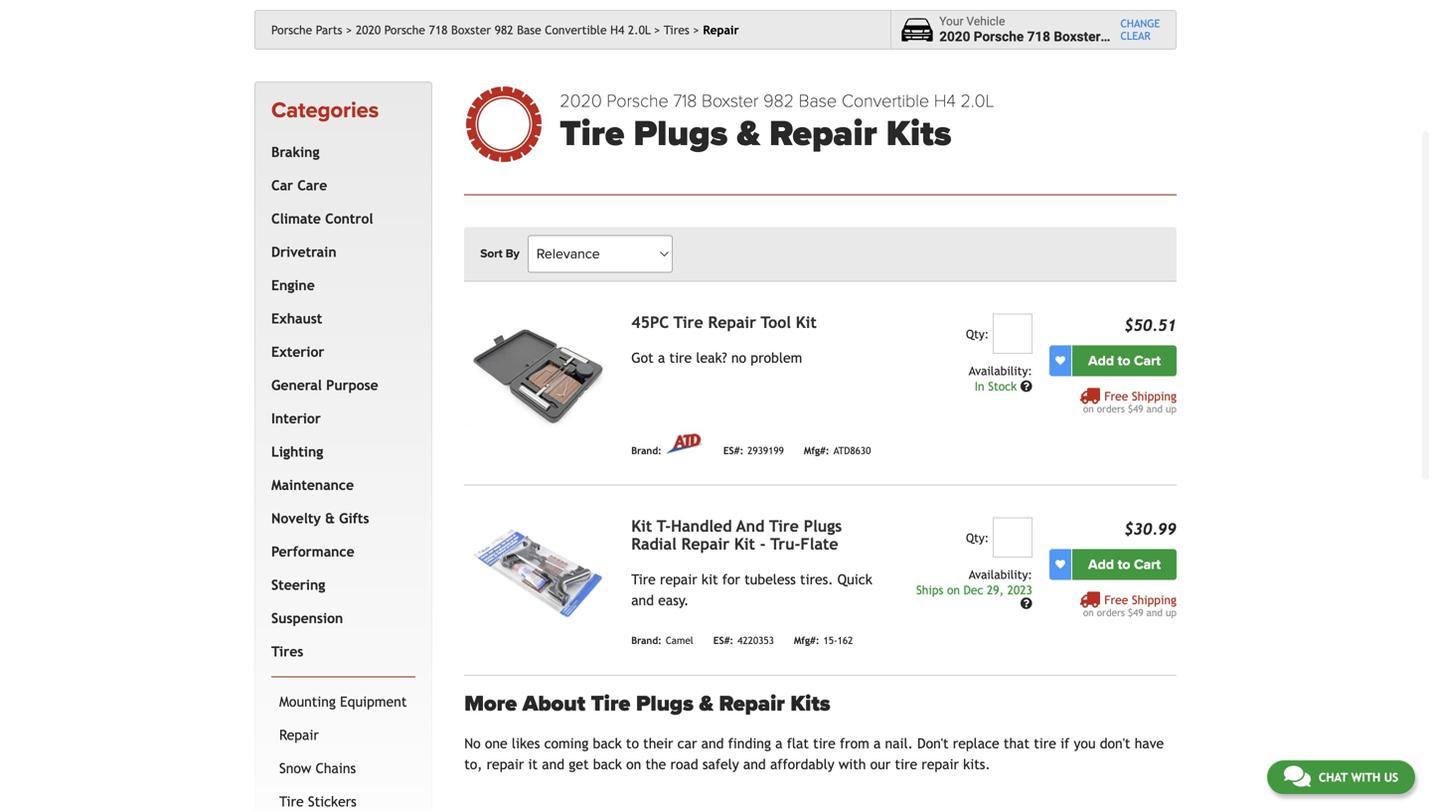 Task type: describe. For each thing, give the bounding box(es) containing it.
clear link
[[1121, 30, 1160, 42]]

kit
[[702, 572, 718, 588]]

h4 for 2020 porsche 718 boxster 982 base convertible h4 2.0l tire plugs & repair kits
[[934, 90, 956, 112]]

you
[[1074, 735, 1096, 751]]

mfg#: for mfg#: atd8630
[[804, 445, 830, 456]]

0 horizontal spatial tires link
[[267, 635, 412, 668]]

1 horizontal spatial kit
[[734, 535, 755, 553]]

us
[[1384, 770, 1399, 784]]

car
[[271, 177, 293, 193]]

$49 for $30.99
[[1128, 607, 1144, 619]]

0 vertical spatial tires link
[[664, 23, 699, 37]]

got a tire leak? no problem
[[631, 350, 802, 366]]

road
[[670, 756, 698, 772]]

more
[[464, 691, 517, 717]]

free shipping on orders $49 and up for $50.51
[[1083, 389, 1177, 415]]

es#: 2939199
[[723, 445, 784, 456]]

car
[[678, 735, 697, 751]]

1 horizontal spatial &
[[699, 691, 714, 717]]

novelty
[[271, 510, 321, 526]]

radial
[[631, 535, 677, 553]]

kits.
[[963, 756, 991, 772]]

change clear
[[1121, 17, 1160, 42]]

base for 2020 porsche 718 boxster 982 base convertible h4 2.0l tire plugs & repair kits
[[799, 90, 837, 112]]

1 back from the top
[[593, 735, 622, 751]]

orders for $30.99
[[1097, 607, 1125, 619]]

tire inside 2020 porsche 718 boxster 982 base convertible h4 2.0l tire plugs & repair kits
[[560, 112, 625, 155]]

$30.99
[[1124, 520, 1177, 538]]

qty: for $30.99
[[966, 531, 989, 545]]

2.0l inside your vehicle 2020 porsche 718 boxster 982 base convertible h4 2.0l
[[1258, 29, 1285, 45]]

mounting
[[279, 694, 336, 710]]

one
[[485, 735, 508, 751]]

up for $30.99
[[1166, 607, 1177, 619]]

plugs inside kit t-handled and tire plugs radial repair kit - tru-flate
[[804, 517, 842, 536]]

braking link
[[267, 135, 412, 169]]

tire repair kit for tubeless tires. quick and easy.
[[631, 572, 873, 609]]

2020 inside your vehicle 2020 porsche 718 boxster 982 base convertible h4 2.0l
[[940, 29, 971, 45]]

don't
[[1100, 735, 1131, 751]]

category navigation element
[[254, 82, 433, 810]]

chains
[[316, 760, 356, 776]]

tire left if
[[1034, 735, 1056, 751]]

45pc tire repair tool kit link
[[631, 313, 817, 332]]

tire left leak?
[[669, 350, 692, 366]]

mfg#: atd8630
[[804, 445, 871, 456]]

2 horizontal spatial repair
[[922, 756, 959, 772]]

from
[[840, 735, 869, 751]]

1 horizontal spatial with
[[1351, 770, 1381, 784]]

engine link
[[267, 269, 412, 302]]

es#: for es#: 4220353
[[713, 635, 734, 646]]

add to cart button for $50.51
[[1073, 346, 1177, 376]]

and down finding
[[743, 756, 766, 772]]

982 inside your vehicle 2020 porsche 718 boxster 982 base convertible h4 2.0l
[[1104, 29, 1127, 45]]

question circle image for $50.51
[[1021, 380, 1033, 392]]

2.0l for 2020 porsche 718 boxster 982 base convertible h4 2.0l
[[628, 23, 651, 37]]

brand: for brand: camel
[[631, 635, 662, 646]]

tire down nail. on the right
[[895, 756, 918, 772]]

free shipping on orders $49 and up for $30.99
[[1083, 593, 1177, 619]]

free for $50.51
[[1105, 389, 1128, 403]]

boxster for 2020 porsche 718 boxster 982 base convertible h4 2.0l tire plugs & repair kits
[[702, 90, 759, 112]]

no
[[731, 350, 747, 366]]

equipment
[[340, 694, 407, 710]]

their
[[643, 735, 673, 751]]

45pc tire repair tool kit
[[631, 313, 817, 332]]

exhaust
[[271, 310, 322, 326]]

tire stickers
[[279, 794, 357, 809]]

climate
[[271, 211, 321, 226]]

by
[[506, 247, 520, 261]]

in
[[975, 379, 985, 393]]

interior
[[271, 410, 321, 426]]

your
[[940, 15, 964, 28]]

t-
[[657, 517, 671, 536]]

car care
[[271, 177, 327, 193]]

shipping for $50.51
[[1132, 389, 1177, 403]]

tire stickers link
[[275, 785, 412, 810]]

and inside 'tire repair kit for tubeless tires. quick and easy.'
[[631, 593, 654, 609]]

porsche parts link
[[271, 23, 352, 37]]

2023
[[1008, 583, 1033, 597]]

drivetrain
[[271, 244, 337, 260]]

finding
[[728, 735, 771, 751]]

boxster inside your vehicle 2020 porsche 718 boxster 982 base convertible h4 2.0l
[[1054, 29, 1101, 45]]

have
[[1135, 735, 1164, 751]]

car care link
[[267, 169, 412, 202]]

easy.
[[658, 593, 689, 609]]

ships
[[917, 583, 944, 597]]

& inside 2020 porsche 718 boxster 982 base convertible h4 2.0l tire plugs & repair kits
[[737, 112, 760, 155]]

it
[[528, 756, 538, 772]]

get
[[569, 756, 589, 772]]

tires.
[[800, 572, 833, 588]]

tires subcategories element
[[271, 676, 416, 810]]

tubeless
[[745, 572, 796, 588]]

safely
[[703, 756, 739, 772]]

0 horizontal spatial kit
[[631, 517, 652, 536]]

suspension
[[271, 610, 343, 626]]

flate
[[801, 535, 838, 553]]

control
[[325, 211, 373, 226]]

2020 porsche 718 boxster 982 base convertible h4 2.0l tire plugs & repair kits
[[560, 90, 994, 155]]

1 vertical spatial kits
[[791, 691, 831, 717]]

for
[[722, 572, 740, 588]]

convertible for 2020 porsche 718 boxster 982 base convertible h4 2.0l
[[545, 23, 607, 37]]

repair inside 'tire repair kit for tubeless tires. quick and easy.'
[[660, 572, 697, 588]]

change link
[[1121, 17, 1160, 30]]

to for $30.99
[[1118, 556, 1131, 573]]

h4 inside your vehicle 2020 porsche 718 boxster 982 base convertible h4 2.0l
[[1238, 29, 1255, 45]]

tire right 'flat'
[[813, 735, 836, 751]]

the
[[646, 756, 666, 772]]

shipping for $30.99
[[1132, 593, 1177, 607]]

add to cart for $30.99
[[1088, 556, 1161, 573]]

up for $50.51
[[1166, 403, 1177, 415]]

vehicle
[[967, 15, 1005, 28]]

snow chains link
[[275, 752, 412, 785]]

steering link
[[267, 568, 412, 602]]

718 for 2020 porsche 718 boxster 982 base convertible h4 2.0l
[[429, 23, 448, 37]]

exhaust link
[[267, 302, 412, 335]]

exterior
[[271, 344, 324, 360]]

$50.51
[[1124, 316, 1177, 335]]

add to cart button for $30.99
[[1073, 549, 1177, 580]]

climate control
[[271, 211, 373, 226]]

to,
[[464, 756, 482, 772]]

-
[[760, 535, 766, 553]]

tires for the leftmost tires link
[[271, 643, 303, 659]]

add to wish list image
[[1056, 560, 1066, 570]]

snow
[[279, 760, 311, 776]]

problem
[[751, 350, 802, 366]]

and up "safely" on the bottom of page
[[701, 735, 724, 751]]

mounting equipment
[[279, 694, 407, 710]]

base inside your vehicle 2020 porsche 718 boxster 982 base convertible h4 2.0l
[[1131, 29, 1161, 45]]

quick
[[838, 572, 873, 588]]

general purpose
[[271, 377, 378, 393]]

& inside category navigation element
[[325, 510, 335, 526]]



Task type: vqa. For each thing, say whether or not it's contained in the screenshot.
the topmost Qty:
yes



Task type: locate. For each thing, give the bounding box(es) containing it.
0 horizontal spatial with
[[839, 756, 866, 772]]

mfg#: 15-162
[[794, 635, 853, 646]]

2 horizontal spatial base
[[1131, 29, 1161, 45]]

and right it
[[542, 756, 565, 772]]

mfg#: for mfg#: 15-162
[[794, 635, 820, 646]]

0 vertical spatial tires
[[664, 23, 690, 37]]

no
[[464, 735, 481, 751]]

1 vertical spatial question circle image
[[1021, 597, 1033, 609]]

0 horizontal spatial 718
[[429, 23, 448, 37]]

1 horizontal spatial 2.0l
[[961, 90, 994, 112]]

that
[[1004, 735, 1030, 751]]

0 vertical spatial add to cart button
[[1073, 346, 1177, 376]]

2 cart from the top
[[1134, 556, 1161, 573]]

1 vertical spatial cart
[[1134, 556, 1161, 573]]

repair inside kit t-handled and tire plugs radial repair kit - tru-flate
[[682, 535, 730, 553]]

cart down the $50.51
[[1134, 353, 1161, 370]]

atd tools - corporate logo image
[[666, 434, 704, 454]]

cart down $30.99
[[1134, 556, 1161, 573]]

add to cart button down the $50.51
[[1073, 346, 1177, 376]]

orders for $50.51
[[1097, 403, 1125, 415]]

chat
[[1319, 770, 1348, 784]]

and down $30.99
[[1147, 607, 1163, 619]]

mfg#: left atd8630
[[804, 445, 830, 456]]

2 brand: from the top
[[631, 635, 662, 646]]

0 horizontal spatial kits
[[791, 691, 831, 717]]

question circle image
[[1021, 380, 1033, 392], [1021, 597, 1033, 609]]

1 horizontal spatial convertible
[[842, 90, 930, 112]]

novelty & gifts link
[[267, 502, 412, 535]]

2 orders from the top
[[1097, 607, 1125, 619]]

free down $30.99
[[1105, 593, 1128, 607]]

0 horizontal spatial a
[[658, 350, 665, 366]]

0 horizontal spatial 982
[[495, 23, 513, 37]]

tire inside category navigation element
[[279, 794, 304, 809]]

0 vertical spatial orders
[[1097, 403, 1125, 415]]

2020 porsche 718 boxster 982 base convertible h4 2.0l
[[356, 23, 651, 37]]

porsche parts
[[271, 23, 342, 37]]

repair inside 2020 porsche 718 boxster 982 base convertible h4 2.0l tire plugs & repair kits
[[769, 112, 877, 155]]

2 horizontal spatial convertible
[[1164, 29, 1234, 45]]

repair link
[[275, 718, 412, 752]]

no one likes coming back to their car and finding a flat tire from a nail. don't replace that tire if you don't have to, repair it and get back on the road safely and affordably with our tire repair kits.
[[464, 735, 1164, 772]]

our
[[870, 756, 891, 772]]

2 horizontal spatial 2.0l
[[1258, 29, 1285, 45]]

1 vertical spatial add to cart button
[[1073, 549, 1177, 580]]

add for $50.51
[[1088, 353, 1114, 370]]

base for 2020 porsche 718 boxster 982 base convertible h4 2.0l
[[517, 23, 541, 37]]

1 horizontal spatial tires link
[[664, 23, 699, 37]]

2.0l for 2020 porsche 718 boxster 982 base convertible h4 2.0l tire plugs & repair kits
[[961, 90, 994, 112]]

shipping down $30.99
[[1132, 593, 1177, 607]]

es#4220353 - 15-162 - kit t-handled and tire plugs radial repair kit - tru-flate - tire repair kit for tubeless tires. quick and easy. - camel - audi bmw volkswagen mercedes benz mini porsche image
[[464, 518, 615, 631]]

0 horizontal spatial &
[[325, 510, 335, 526]]

1 vertical spatial to
[[1118, 556, 1131, 573]]

qty:
[[966, 327, 989, 341], [966, 531, 989, 545]]

kit left 't-'
[[631, 517, 652, 536]]

1 horizontal spatial 2020
[[560, 90, 602, 112]]

1 add to cart from the top
[[1088, 353, 1161, 370]]

$49 for $50.51
[[1128, 403, 1144, 415]]

2 horizontal spatial h4
[[1238, 29, 1255, 45]]

1 vertical spatial $49
[[1128, 607, 1144, 619]]

and
[[736, 517, 765, 536]]

on
[[1083, 403, 1094, 415], [947, 583, 960, 597], [1083, 607, 1094, 619], [626, 756, 641, 772]]

0 vertical spatial add to cart
[[1088, 353, 1161, 370]]

2 horizontal spatial 982
[[1104, 29, 1127, 45]]

1 $49 from the top
[[1128, 403, 1144, 415]]

1 horizontal spatial repair
[[660, 572, 697, 588]]

back right get at the left of the page
[[593, 756, 622, 772]]

718 inside 2020 porsche 718 boxster 982 base convertible h4 2.0l tire plugs & repair kits
[[673, 90, 697, 112]]

free for $30.99
[[1105, 593, 1128, 607]]

1 availability: from the top
[[969, 364, 1033, 377]]

982 inside 2020 porsche 718 boxster 982 base convertible h4 2.0l tire plugs & repair kits
[[763, 90, 794, 112]]

1 vertical spatial availability:
[[969, 567, 1033, 581]]

with down from on the right bottom of page
[[839, 756, 866, 772]]

0 vertical spatial plugs
[[634, 112, 728, 155]]

to for $50.51
[[1118, 353, 1131, 370]]

1 qty: from the top
[[966, 327, 989, 341]]

1 vertical spatial brand:
[[631, 635, 662, 646]]

1 free shipping on orders $49 and up from the top
[[1083, 389, 1177, 415]]

0 vertical spatial up
[[1166, 403, 1177, 415]]

1 horizontal spatial 982
[[763, 90, 794, 112]]

to inside no one likes coming back to their car and finding a flat tire from a nail. don't replace that tire if you don't have to, repair it and get back on the road safely and affordably with our tire repair kits.
[[626, 735, 639, 751]]

1 horizontal spatial tires
[[664, 23, 690, 37]]

nail.
[[885, 735, 913, 751]]

1 free from the top
[[1105, 389, 1128, 403]]

kit
[[796, 313, 817, 332], [631, 517, 652, 536], [734, 535, 755, 553]]

0 vertical spatial qty:
[[966, 327, 989, 341]]

1 vertical spatial add to cart
[[1088, 556, 1161, 573]]

plugs
[[634, 112, 728, 155], [804, 517, 842, 536], [636, 691, 694, 717]]

2 horizontal spatial a
[[874, 735, 881, 751]]

add right add to wish list image
[[1088, 556, 1114, 573]]

1 vertical spatial free shipping on orders $49 and up
[[1083, 593, 1177, 619]]

maintenance
[[271, 477, 354, 493]]

29,
[[987, 583, 1004, 597]]

mounting equipment link
[[275, 685, 412, 718]]

porsche inside your vehicle 2020 porsche 718 boxster 982 base convertible h4 2.0l
[[974, 29, 1024, 45]]

sort by
[[480, 247, 520, 261]]

2 up from the top
[[1166, 607, 1177, 619]]

drivetrain link
[[267, 235, 412, 269]]

1 vertical spatial es#:
[[713, 635, 734, 646]]

repair
[[660, 572, 697, 588], [487, 756, 524, 772], [922, 756, 959, 772]]

porsche inside 2020 porsche 718 boxster 982 base convertible h4 2.0l tire plugs & repair kits
[[607, 90, 669, 112]]

0 horizontal spatial tires
[[271, 643, 303, 659]]

with left us
[[1351, 770, 1381, 784]]

brand: left camel
[[631, 635, 662, 646]]

brand: camel
[[631, 635, 694, 646]]

got
[[631, 350, 654, 366]]

2020 porsche 718 boxster 982 base convertible h4 2.0l link
[[356, 23, 660, 37]]

free shipping on orders $49 and up down $30.99
[[1083, 593, 1177, 619]]

change
[[1121, 17, 1160, 30]]

718 inside your vehicle 2020 porsche 718 boxster 982 base convertible h4 2.0l
[[1027, 29, 1051, 45]]

0 vertical spatial cart
[[1134, 353, 1161, 370]]

brand: left atd tools - corporate logo
[[631, 445, 662, 456]]

repair inside tires subcategories element
[[279, 727, 319, 743]]

1 vertical spatial plugs
[[804, 517, 842, 536]]

0 horizontal spatial repair
[[487, 756, 524, 772]]

tire inside kit t-handled and tire plugs radial repair kit - tru-flate
[[769, 517, 799, 536]]

plugs inside 2020 porsche 718 boxster 982 base convertible h4 2.0l tire plugs & repair kits
[[634, 112, 728, 155]]

a left 'flat'
[[775, 735, 783, 751]]

add to wish list image
[[1056, 356, 1066, 366]]

1 up from the top
[[1166, 403, 1177, 415]]

kit right tool
[[796, 313, 817, 332]]

0 vertical spatial free
[[1105, 389, 1128, 403]]

1 add from the top
[[1088, 353, 1114, 370]]

2 horizontal spatial 718
[[1027, 29, 1051, 45]]

tires inside category navigation element
[[271, 643, 303, 659]]

kits inside 2020 porsche 718 boxster 982 base convertible h4 2.0l tire plugs & repair kits
[[886, 112, 952, 155]]

free down the $50.51
[[1105, 389, 1128, 403]]

and left the easy.
[[631, 593, 654, 609]]

0 horizontal spatial boxster
[[451, 23, 491, 37]]

question circle image right stock
[[1021, 380, 1033, 392]]

tool
[[761, 313, 791, 332]]

2 add to cart button from the top
[[1073, 549, 1177, 580]]

h4
[[610, 23, 625, 37], [1238, 29, 1255, 45], [934, 90, 956, 112]]

performance
[[271, 544, 354, 559]]

es#2939199 - atd8630 - 45pc tire repair tool kit - got a tire leak? no problem - atd tools - audi bmw volkswagen mercedes benz mini porsche image
[[464, 314, 615, 427]]

back right coming
[[593, 735, 622, 751]]

1 vertical spatial up
[[1166, 607, 1177, 619]]

gifts
[[339, 510, 369, 526]]

your vehicle 2020 porsche 718 boxster 982 base convertible h4 2.0l
[[940, 15, 1285, 45]]

h4 inside 2020 porsche 718 boxster 982 base convertible h4 2.0l tire plugs & repair kits
[[934, 90, 956, 112]]

0 vertical spatial $49
[[1128, 403, 1144, 415]]

2 back from the top
[[593, 756, 622, 772]]

1 brand: from the top
[[631, 445, 662, 456]]

shipping
[[1132, 389, 1177, 403], [1132, 593, 1177, 607]]

None number field
[[993, 314, 1033, 354], [993, 518, 1033, 557], [993, 314, 1033, 354], [993, 518, 1033, 557]]

1 vertical spatial add
[[1088, 556, 1114, 573]]

parts
[[316, 23, 342, 37]]

2 $49 from the top
[[1128, 607, 1144, 619]]

2 horizontal spatial 2020
[[940, 29, 971, 45]]

1 vertical spatial tires
[[271, 643, 303, 659]]

flat
[[787, 735, 809, 751]]

2 free from the top
[[1105, 593, 1128, 607]]

categories
[[271, 97, 379, 124]]

0 vertical spatial mfg#:
[[804, 445, 830, 456]]

$49 down the $50.51
[[1128, 403, 1144, 415]]

162
[[838, 635, 853, 646]]

982 for 2020 porsche 718 boxster 982 base convertible h4 2.0l
[[495, 23, 513, 37]]

0 vertical spatial to
[[1118, 353, 1131, 370]]

comments image
[[1284, 764, 1311, 788]]

a right got
[[658, 350, 665, 366]]

coming
[[544, 735, 589, 751]]

kit left -
[[734, 535, 755, 553]]

up
[[1166, 403, 1177, 415], [1166, 607, 1177, 619]]

2020 for 2020 porsche 718 boxster 982 base convertible h4 2.0l
[[356, 23, 381, 37]]

tires for the topmost tires link
[[664, 23, 690, 37]]

0 vertical spatial add
[[1088, 353, 1114, 370]]

add to cart for $50.51
[[1088, 353, 1161, 370]]

clear
[[1121, 30, 1151, 42]]

0 horizontal spatial 2020
[[356, 23, 381, 37]]

repair down the one
[[487, 756, 524, 772]]

1 orders from the top
[[1097, 403, 1125, 415]]

affordably
[[770, 756, 835, 772]]

repair up the easy.
[[660, 572, 697, 588]]

to down the $50.51
[[1118, 353, 1131, 370]]

up down the $50.51
[[1166, 403, 1177, 415]]

718 for 2020 porsche 718 boxster 982 base convertible h4 2.0l tire plugs & repair kits
[[673, 90, 697, 112]]

and down the $50.51
[[1147, 403, 1163, 415]]

2 horizontal spatial kit
[[796, 313, 817, 332]]

general
[[271, 377, 322, 393]]

1 horizontal spatial a
[[775, 735, 783, 751]]

0 horizontal spatial h4
[[610, 23, 625, 37]]

boxster for 2020 porsche 718 boxster 982 base convertible h4 2.0l
[[451, 23, 491, 37]]

2020 inside 2020 porsche 718 boxster 982 base convertible h4 2.0l tire plugs & repair kits
[[560, 90, 602, 112]]

qty: up "in"
[[966, 327, 989, 341]]

orders
[[1097, 403, 1125, 415], [1097, 607, 1125, 619]]

2 vertical spatial plugs
[[636, 691, 694, 717]]

0 vertical spatial question circle image
[[1021, 380, 1033, 392]]

base inside 2020 porsche 718 boxster 982 base convertible h4 2.0l tire plugs & repair kits
[[799, 90, 837, 112]]

1 horizontal spatial kits
[[886, 112, 952, 155]]

2 free shipping on orders $49 and up from the top
[[1083, 593, 1177, 619]]

repair down the don't
[[922, 756, 959, 772]]

braking
[[271, 144, 320, 160]]

availability: for $50.51
[[969, 364, 1033, 377]]

availability: up 29,
[[969, 567, 1033, 581]]

atd8630
[[834, 445, 871, 456]]

availability: up stock
[[969, 364, 1033, 377]]

0 vertical spatial es#:
[[723, 445, 744, 456]]

2 add to cart from the top
[[1088, 556, 1161, 573]]

1 shipping from the top
[[1132, 389, 1177, 403]]

1 vertical spatial shipping
[[1132, 593, 1177, 607]]

2939199
[[748, 445, 784, 456]]

a up our at the bottom right of the page
[[874, 735, 881, 751]]

tire inside 'tire repair kit for tubeless tires. quick and easy.'
[[631, 572, 656, 588]]

0 vertical spatial brand:
[[631, 445, 662, 456]]

2 qty: from the top
[[966, 531, 989, 545]]

handled
[[671, 517, 732, 536]]

question circle image down 2023
[[1021, 597, 1033, 609]]

2 vertical spatial &
[[699, 691, 714, 717]]

h4 for 2020 porsche 718 boxster 982 base convertible h4 2.0l
[[610, 23, 625, 37]]

boxster
[[451, 23, 491, 37], [1054, 29, 1101, 45], [702, 90, 759, 112]]

4220353
[[738, 635, 774, 646]]

question circle image for $30.99
[[1021, 597, 1033, 609]]

likes
[[512, 735, 540, 751]]

$49
[[1128, 403, 1144, 415], [1128, 607, 1144, 619]]

1 vertical spatial orders
[[1097, 607, 1125, 619]]

interior link
[[267, 402, 412, 435]]

cart for $30.99
[[1134, 556, 1161, 573]]

brand: for brand:
[[631, 445, 662, 456]]

1 horizontal spatial base
[[799, 90, 837, 112]]

to down $30.99
[[1118, 556, 1131, 573]]

0 vertical spatial back
[[593, 735, 622, 751]]

qty: for $50.51
[[966, 327, 989, 341]]

1 vertical spatial qty:
[[966, 531, 989, 545]]

1 vertical spatial mfg#:
[[794, 635, 820, 646]]

free shipping on orders $49 and up down the $50.51
[[1083, 389, 1177, 415]]

to
[[1118, 353, 1131, 370], [1118, 556, 1131, 573], [626, 735, 639, 751]]

1 vertical spatial tires link
[[267, 635, 412, 668]]

add to cart down the $50.51
[[1088, 353, 1161, 370]]

lighting link
[[267, 435, 412, 468]]

1 horizontal spatial h4
[[934, 90, 956, 112]]

2 vertical spatial to
[[626, 735, 639, 751]]

maintenance link
[[267, 468, 412, 502]]

engine
[[271, 277, 315, 293]]

es#: for es#: 2939199
[[723, 445, 744, 456]]

0 vertical spatial &
[[737, 112, 760, 155]]

convertible
[[545, 23, 607, 37], [1164, 29, 1234, 45], [842, 90, 930, 112]]

cart for $50.51
[[1134, 353, 1161, 370]]

0 vertical spatial kits
[[886, 112, 952, 155]]

0 horizontal spatial convertible
[[545, 23, 607, 37]]

add right add to wish list icon
[[1088, 353, 1114, 370]]

repair
[[703, 23, 739, 37], [769, 112, 877, 155], [708, 313, 756, 332], [682, 535, 730, 553], [719, 691, 785, 717], [279, 727, 319, 743]]

up down $30.99
[[1166, 607, 1177, 619]]

add to cart button
[[1073, 346, 1177, 376], [1073, 549, 1177, 580]]

free shipping on orders $49 and up
[[1083, 389, 1177, 415], [1083, 593, 1177, 619]]

snow chains
[[279, 760, 356, 776]]

2 availability: from the top
[[969, 567, 1033, 581]]

qty: up ships on dec 29, 2023
[[966, 531, 989, 545]]

availability:
[[969, 364, 1033, 377], [969, 567, 1033, 581]]

1 vertical spatial back
[[593, 756, 622, 772]]

982 for 2020 porsche 718 boxster 982 base convertible h4 2.0l tire plugs & repair kits
[[763, 90, 794, 112]]

es#: left 4220353
[[713, 635, 734, 646]]

with inside no one likes coming back to their car and finding a flat tire from a nail. don't replace that tire if you don't have to, repair it and get back on the road safely and affordably with our tire repair kits.
[[839, 756, 866, 772]]

suspension link
[[267, 602, 412, 635]]

convertible inside 2020 porsche 718 boxster 982 base convertible h4 2.0l tire plugs & repair kits
[[842, 90, 930, 112]]

$49 down $30.99
[[1128, 607, 1144, 619]]

2 horizontal spatial boxster
[[1054, 29, 1101, 45]]

convertible inside your vehicle 2020 porsche 718 boxster 982 base convertible h4 2.0l
[[1164, 29, 1234, 45]]

to left their
[[626, 735, 639, 751]]

purpose
[[326, 377, 378, 393]]

2 question circle image from the top
[[1021, 597, 1033, 609]]

1 add to cart button from the top
[[1073, 346, 1177, 376]]

1 horizontal spatial boxster
[[702, 90, 759, 112]]

45pc
[[631, 313, 669, 332]]

don't
[[917, 735, 949, 751]]

2020 for 2020 porsche 718 boxster 982 base convertible h4 2.0l tire plugs & repair kits
[[560, 90, 602, 112]]

cart
[[1134, 353, 1161, 370], [1134, 556, 1161, 573]]

performance link
[[267, 535, 412, 568]]

1 horizontal spatial 718
[[673, 90, 697, 112]]

shipping down the $50.51
[[1132, 389, 1177, 403]]

sort
[[480, 247, 503, 261]]

add to cart button down $30.99
[[1073, 549, 1177, 580]]

2.0l inside 2020 porsche 718 boxster 982 base convertible h4 2.0l tire plugs & repair kits
[[961, 90, 994, 112]]

kit t-handled and tire plugs radial repair kit - tru-flate
[[631, 517, 842, 553]]

1 vertical spatial &
[[325, 510, 335, 526]]

2 add from the top
[[1088, 556, 1114, 573]]

es#: left 2939199
[[723, 445, 744, 456]]

orders down $30.99
[[1097, 607, 1125, 619]]

0 vertical spatial shipping
[[1132, 389, 1177, 403]]

leak?
[[696, 350, 727, 366]]

add to cart down $30.99
[[1088, 556, 1161, 573]]

orders down the $50.51
[[1097, 403, 1125, 415]]

0 horizontal spatial 2.0l
[[628, 23, 651, 37]]

0 vertical spatial free shipping on orders $49 and up
[[1083, 389, 1177, 415]]

add for $30.99
[[1088, 556, 1114, 573]]

0 vertical spatial availability:
[[969, 364, 1033, 377]]

1 question circle image from the top
[[1021, 380, 1033, 392]]

stock
[[988, 379, 1017, 393]]

1 vertical spatial free
[[1105, 593, 1128, 607]]

mfg#: left 15-
[[794, 635, 820, 646]]

1 cart from the top
[[1134, 353, 1161, 370]]

on inside no one likes coming back to their car and finding a flat tire from a nail. don't replace that tire if you don't have to, repair it and get back on the road safely and affordably with our tire repair kits.
[[626, 756, 641, 772]]

2 horizontal spatial &
[[737, 112, 760, 155]]

boxster inside 2020 porsche 718 boxster 982 base convertible h4 2.0l tire plugs & repair kits
[[702, 90, 759, 112]]

availability: for $30.99
[[969, 567, 1033, 581]]

es#:
[[723, 445, 744, 456], [713, 635, 734, 646]]

brand:
[[631, 445, 662, 456], [631, 635, 662, 646]]

convertible for 2020 porsche 718 boxster 982 base convertible h4 2.0l tire plugs & repair kits
[[842, 90, 930, 112]]

0 horizontal spatial base
[[517, 23, 541, 37]]

2 shipping from the top
[[1132, 593, 1177, 607]]

exterior link
[[267, 335, 412, 369]]

porsche
[[271, 23, 312, 37], [384, 23, 425, 37], [974, 29, 1024, 45], [607, 90, 669, 112]]



